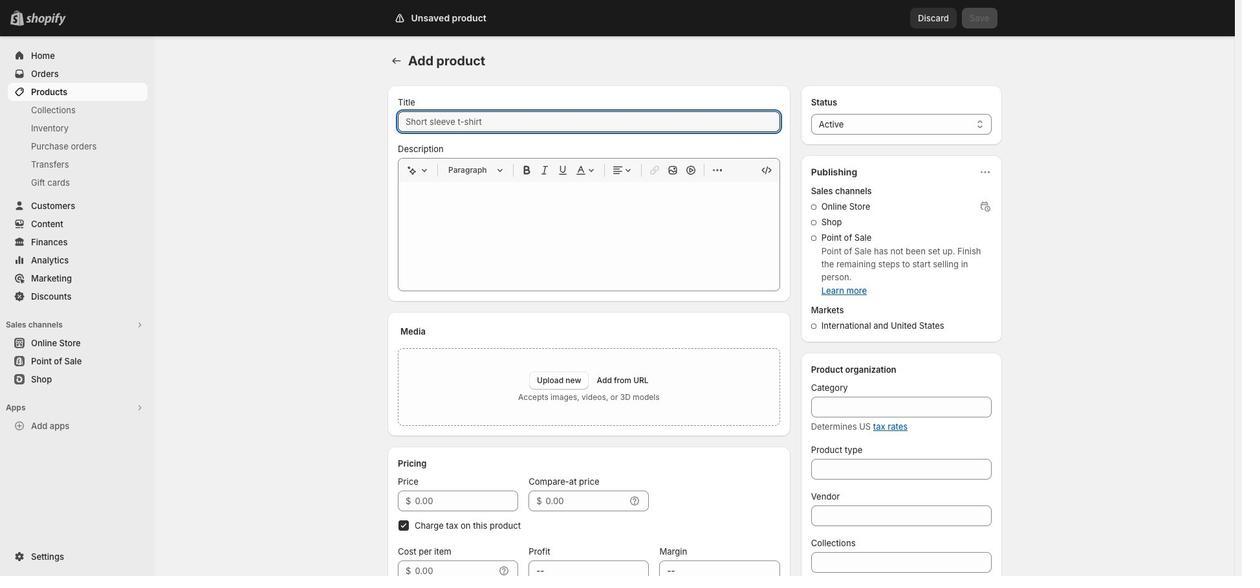 Task type: vqa. For each thing, say whether or not it's contained in the screenshot.
will
no



Task type: describe. For each thing, give the bounding box(es) containing it.
2   text field from the left
[[546, 491, 626, 511]]

Short sleeve t-shirt text field
[[398, 111, 780, 132]]



Task type: locate. For each thing, give the bounding box(es) containing it.
1   text field from the left
[[415, 491, 519, 511]]

shopify image
[[28, 13, 69, 26]]

0 horizontal spatial   text field
[[415, 491, 519, 511]]

  text field
[[415, 561, 495, 576]]

  text field
[[415, 491, 519, 511], [546, 491, 626, 511]]

1 horizontal spatial   text field
[[546, 491, 626, 511]]

None text field
[[812, 552, 992, 573], [529, 561, 650, 576], [660, 561, 780, 576], [812, 552, 992, 573], [529, 561, 650, 576], [660, 561, 780, 576]]



